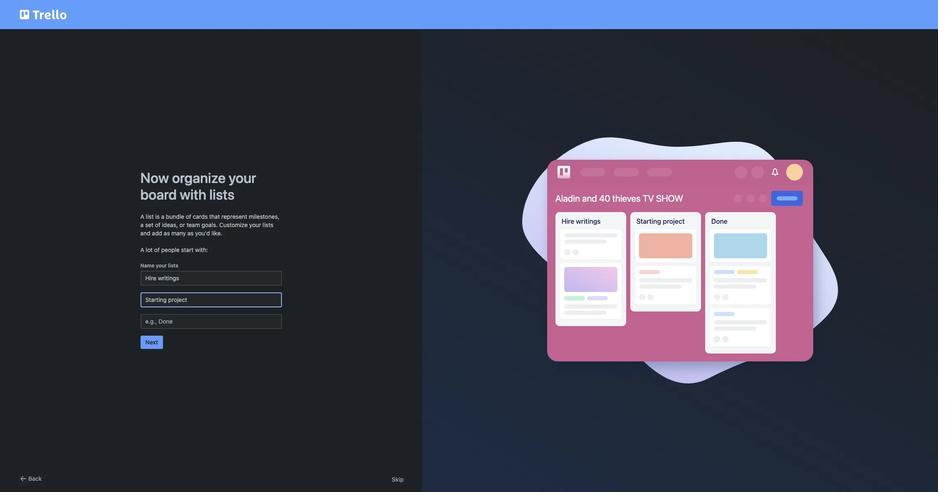 Task type: vqa. For each thing, say whether or not it's contained in the screenshot.
people
yes



Task type: locate. For each thing, give the bounding box(es) containing it.
0 horizontal spatial lists
[[168, 262, 178, 269]]

lot
[[146, 246, 153, 253]]

1 horizontal spatial trello image
[[556, 164, 573, 181]]

lists down milestones,
[[263, 221, 274, 228]]

2 a from the top
[[141, 246, 144, 253]]

your
[[229, 169, 256, 186], [249, 221, 261, 228], [156, 262, 167, 269]]

a
[[141, 213, 144, 220], [141, 246, 144, 253]]

and inside a list is a bundle of cards that represent milestones, a set of ideas, or team goals. customize your lists and add as many as you'd like.
[[141, 230, 151, 237]]

1 horizontal spatial a
[[161, 213, 164, 220]]

goals.
[[202, 221, 218, 228]]

trello image
[[18, 5, 68, 24], [556, 164, 573, 181]]

1 vertical spatial a
[[141, 246, 144, 253]]

0 vertical spatial lists
[[210, 186, 235, 202]]

start
[[181, 246, 194, 253]]

name your lists
[[141, 262, 178, 269]]

1 vertical spatial your
[[249, 221, 261, 228]]

0 horizontal spatial trello image
[[18, 5, 68, 24]]

next button
[[141, 336, 163, 349]]

your inside a list is a bundle of cards that represent milestones, a set of ideas, or team goals. customize your lists and add as many as you'd like.
[[249, 221, 261, 228]]

people
[[161, 246, 180, 253]]

a
[[161, 213, 164, 220], [141, 221, 144, 228]]

1 horizontal spatial as
[[188, 230, 194, 237]]

1 vertical spatial lists
[[263, 221, 274, 228]]

1 a from the top
[[141, 213, 144, 220]]

tv
[[643, 193, 655, 204]]

your up 'represent'
[[229, 169, 256, 186]]

0 vertical spatial a
[[141, 213, 144, 220]]

of down the is
[[155, 221, 161, 228]]

and left 40
[[583, 193, 598, 204]]

2 as from the left
[[188, 230, 194, 237]]

of right lot
[[154, 246, 160, 253]]

ideas,
[[162, 221, 178, 228]]

0 horizontal spatial a
[[141, 221, 144, 228]]

2 vertical spatial lists
[[168, 262, 178, 269]]

or
[[180, 221, 185, 228]]

of
[[186, 213, 191, 220], [155, 221, 161, 228], [154, 246, 160, 253]]

bundle
[[166, 213, 184, 220]]

starting project
[[637, 218, 685, 225]]

your down milestones,
[[249, 221, 261, 228]]

1 horizontal spatial and
[[583, 193, 598, 204]]

a left set
[[141, 221, 144, 228]]

hire
[[562, 218, 575, 225]]

and
[[583, 193, 598, 204], [141, 230, 151, 237]]

back
[[28, 475, 42, 482]]

as down team
[[188, 230, 194, 237]]

lists
[[210, 186, 235, 202], [263, 221, 274, 228], [168, 262, 178, 269]]

0 vertical spatial and
[[583, 193, 598, 204]]

0 vertical spatial your
[[229, 169, 256, 186]]

0 horizontal spatial and
[[141, 230, 151, 237]]

writings
[[577, 218, 601, 225]]

is
[[155, 213, 160, 220]]

a left list
[[141, 213, 144, 220]]

and down set
[[141, 230, 151, 237]]

lists up that
[[210, 186, 235, 202]]

organize
[[172, 169, 226, 186]]

1 vertical spatial and
[[141, 230, 151, 237]]

1 horizontal spatial lists
[[210, 186, 235, 202]]

skip
[[392, 476, 404, 483]]

a list is a bundle of cards that represent milestones, a set of ideas, or team goals. customize your lists and add as many as you'd like.
[[141, 213, 280, 237]]

a left lot
[[141, 246, 144, 253]]

0 horizontal spatial as
[[164, 230, 170, 237]]

lists inside a list is a bundle of cards that represent milestones, a set of ideas, or team goals. customize your lists and add as many as you'd like.
[[263, 221, 274, 228]]

aladin and 40 thieves tv show
[[556, 193, 684, 204]]

like.
[[212, 230, 222, 237]]

1 vertical spatial trello image
[[556, 164, 573, 181]]

0 vertical spatial of
[[186, 213, 191, 220]]

skip button
[[392, 476, 404, 484]]

as
[[164, 230, 170, 237], [188, 230, 194, 237]]

a lot of people start with:
[[141, 246, 208, 253]]

your right the name
[[156, 262, 167, 269]]

set
[[145, 221, 154, 228]]

of up team
[[186, 213, 191, 220]]

2 vertical spatial of
[[154, 246, 160, 253]]

as down ideas,
[[164, 230, 170, 237]]

lists down a lot of people start with:
[[168, 262, 178, 269]]

Name your lists text field
[[141, 271, 282, 286]]

2 horizontal spatial lists
[[263, 221, 274, 228]]

a inside a list is a bundle of cards that represent milestones, a set of ideas, or team goals. customize your lists and add as many as you'd like.
[[141, 213, 144, 220]]

a right the is
[[161, 213, 164, 220]]

board
[[141, 186, 177, 202]]

show
[[657, 193, 684, 204]]

milestones,
[[249, 213, 280, 220]]



Task type: describe. For each thing, give the bounding box(es) containing it.
hire writings
[[562, 218, 601, 225]]

0 vertical spatial a
[[161, 213, 164, 220]]

starting
[[637, 218, 662, 225]]

with
[[180, 186, 207, 202]]

2 vertical spatial your
[[156, 262, 167, 269]]

list
[[146, 213, 154, 220]]

with:
[[195, 246, 208, 253]]

represent
[[222, 213, 247, 220]]

project
[[663, 218, 685, 225]]

you'd
[[195, 230, 210, 237]]

e.g., Doing text field
[[141, 292, 282, 307]]

1 vertical spatial a
[[141, 221, 144, 228]]

next
[[145, 339, 158, 346]]

now organize your board with lists
[[141, 169, 256, 202]]

customize
[[219, 221, 248, 228]]

aladin
[[556, 193, 581, 204]]

1 vertical spatial of
[[155, 221, 161, 228]]

back button
[[18, 474, 42, 484]]

now
[[141, 169, 169, 186]]

40
[[600, 193, 611, 204]]

e.g., Done text field
[[141, 314, 282, 329]]

lists inside now organize your board with lists
[[210, 186, 235, 202]]

cards
[[193, 213, 208, 220]]

a for a list is a bundle of cards that represent milestones, a set of ideas, or team goals. customize your lists and add as many as you'd like.
[[141, 213, 144, 220]]

name
[[141, 262, 155, 269]]

1 as from the left
[[164, 230, 170, 237]]

team
[[187, 221, 200, 228]]

a for a lot of people start with:
[[141, 246, 144, 253]]

many
[[172, 230, 186, 237]]

add
[[152, 230, 162, 237]]

your inside now organize your board with lists
[[229, 169, 256, 186]]

0 vertical spatial trello image
[[18, 5, 68, 24]]

done
[[712, 218, 728, 225]]

thieves
[[613, 193, 641, 204]]

that
[[209, 213, 220, 220]]



